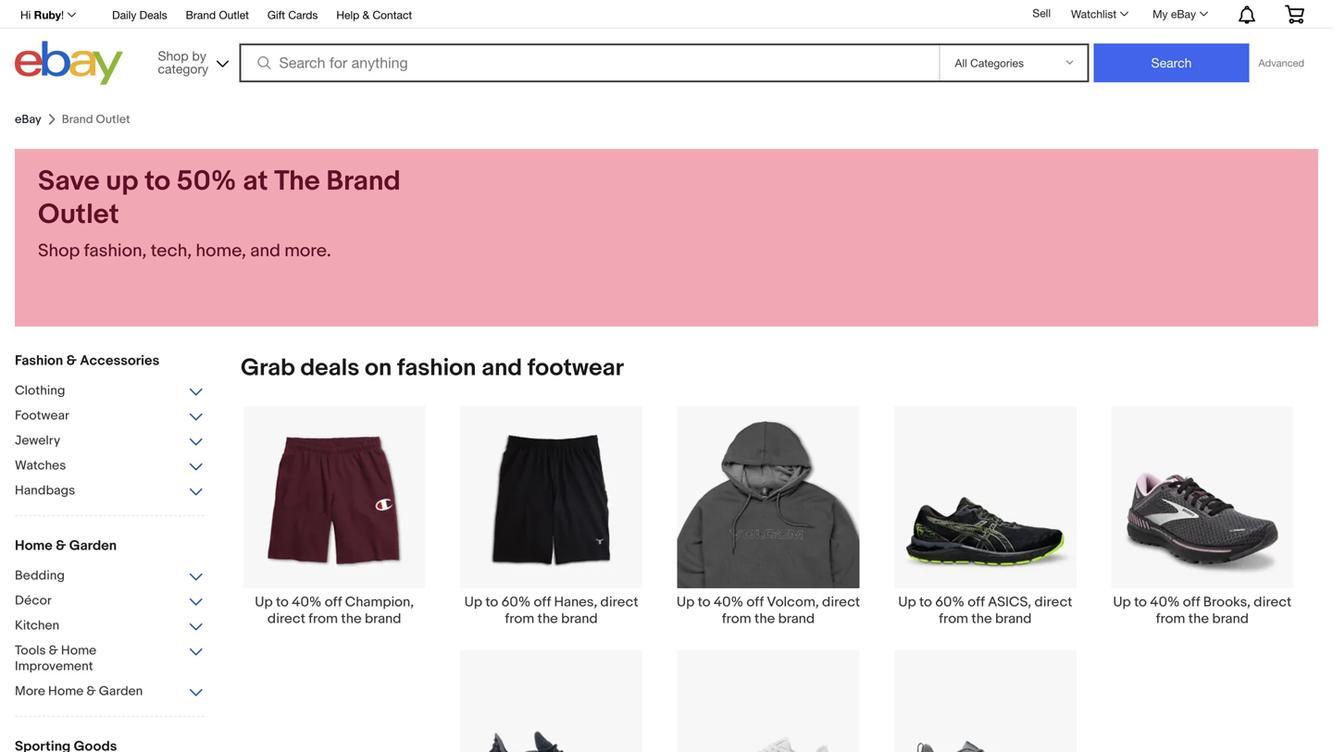 Task type: locate. For each thing, give the bounding box(es) containing it.
deals
[[140, 8, 167, 21]]

up to 60% off hanes, direct from the brand link
[[443, 406, 660, 628]]

from for asics,
[[939, 611, 969, 628]]

brand for hanes,
[[561, 611, 598, 628]]

brand for volcom,
[[778, 611, 815, 628]]

direct inside up to 60% off asics, direct from the brand
[[1035, 594, 1073, 611]]

off left asics,
[[968, 594, 985, 611]]

by
[[192, 48, 206, 63]]

&
[[363, 8, 370, 21], [66, 353, 77, 370], [56, 538, 66, 555], [49, 644, 58, 659], [87, 684, 96, 700]]

40% inside up to 40% off volcom, direct from the brand
[[714, 594, 744, 611]]

direct for up to 60% off asics, direct from the brand
[[1035, 594, 1073, 611]]

0 horizontal spatial ebay
[[15, 112, 41, 127]]

1 up from the left
[[255, 594, 273, 611]]

sell
[[1033, 7, 1051, 20]]

ebay
[[1171, 7, 1197, 20], [15, 112, 41, 127]]

tech,
[[151, 240, 192, 262]]

direct inside up to 60% off hanes, direct from the brand
[[601, 594, 639, 611]]

outlet left 'gift'
[[219, 8, 249, 21]]

the for champion,
[[341, 611, 362, 628]]

0 vertical spatial shop
[[158, 48, 189, 63]]

& for home
[[56, 538, 66, 555]]

brand inside "up to 40% off champion, direct from the brand"
[[365, 611, 401, 628]]

& for help
[[363, 8, 370, 21]]

more
[[15, 684, 45, 700]]

your shopping cart image
[[1284, 5, 1306, 23]]

0 horizontal spatial 40%
[[292, 594, 322, 611]]

up to 40% off champion, direct from the brand link
[[226, 406, 443, 628]]

from inside "up to 40% off champion, direct from the brand"
[[309, 611, 338, 628]]

0 vertical spatial and
[[250, 240, 281, 262]]

the inside up to 40% off volcom, direct from the brand
[[755, 611, 775, 628]]

home
[[15, 538, 53, 555], [61, 644, 97, 659], [48, 684, 84, 700]]

home down kitchen dropdown button
[[61, 644, 97, 659]]

0 horizontal spatial and
[[250, 240, 281, 262]]

home,
[[196, 240, 246, 262]]

5 from from the left
[[1156, 611, 1186, 628]]

3 from from the left
[[722, 611, 752, 628]]

& inside help & contact link
[[363, 8, 370, 21]]

home down improvement
[[48, 684, 84, 700]]

décor button
[[15, 594, 205, 611]]

0 horizontal spatial outlet
[[38, 198, 119, 232]]

40% left brooks,
[[1150, 594, 1180, 611]]

direct inside "up to 40% off champion, direct from the brand"
[[268, 611, 306, 628]]

1 horizontal spatial outlet
[[219, 8, 249, 21]]

clothing button
[[15, 383, 205, 401]]

4 from from the left
[[939, 611, 969, 628]]

up
[[255, 594, 273, 611], [465, 594, 482, 611], [677, 594, 695, 611], [899, 594, 917, 611], [1113, 594, 1131, 611]]

ebay link
[[15, 112, 41, 127]]

1 vertical spatial home
[[61, 644, 97, 659]]

0 horizontal spatial 60%
[[502, 594, 531, 611]]

décor
[[15, 594, 52, 609]]

brand inside up to 60% off asics, direct from the brand
[[996, 611, 1032, 628]]

from left asics,
[[939, 611, 969, 628]]

up inside up to 60% off hanes, direct from the brand
[[465, 594, 482, 611]]

off for asics,
[[968, 594, 985, 611]]

shop left fashion,
[[38, 240, 80, 262]]

to inside up to 60% off hanes, direct from the brand
[[486, 594, 498, 611]]

the inside up to 60% off asics, direct from the brand
[[972, 611, 992, 628]]

40% left the champion,
[[292, 594, 322, 611]]

brand inside up to 40% off brooks, direct from the brand
[[1213, 611, 1249, 628]]

40% left volcom,
[[714, 594, 744, 611]]

tools
[[15, 644, 46, 659]]

brand
[[186, 8, 216, 21], [326, 165, 401, 198]]

off inside up to 40% off volcom, direct from the brand
[[747, 594, 764, 611]]

off left brooks,
[[1183, 594, 1201, 611]]

1 vertical spatial brand
[[326, 165, 401, 198]]

garden inside bedding décor kitchen tools & home improvement more home & garden
[[99, 684, 143, 700]]

direct for up to 60% off hanes, direct from the brand
[[601, 594, 639, 611]]

3 the from the left
[[755, 611, 775, 628]]

accessories
[[80, 353, 160, 370]]

to for up to 60% off hanes, direct from the brand
[[486, 594, 498, 611]]

watches button
[[15, 458, 205, 476]]

help & contact
[[337, 8, 412, 21]]

the inside "up to 40% off champion, direct from the brand"
[[341, 611, 362, 628]]

and left "more."
[[250, 240, 281, 262]]

2 off from the left
[[534, 594, 551, 611]]

off left hanes,
[[534, 594, 551, 611]]

1 brand from the left
[[365, 611, 401, 628]]

from left volcom,
[[722, 611, 752, 628]]

from inside up to 60% off asics, direct from the brand
[[939, 611, 969, 628]]

40% for brooks,
[[1150, 594, 1180, 611]]

60% left asics,
[[936, 594, 965, 611]]

2 40% from the left
[[714, 594, 744, 611]]

more home & garden button
[[15, 684, 205, 702]]

to for up to 60% off asics, direct from the brand
[[920, 594, 932, 611]]

up for up to 60% off hanes, direct from the brand
[[465, 594, 482, 611]]

1 60% from the left
[[502, 594, 531, 611]]

1 from from the left
[[309, 611, 338, 628]]

from left hanes,
[[505, 611, 535, 628]]

list containing up to 40% off champion, direct from the brand
[[219, 406, 1319, 753]]

& for fashion
[[66, 353, 77, 370]]

daily
[[112, 8, 136, 21]]

save up to 50% at the brand outlet main content
[[0, 105, 1334, 753]]

1 vertical spatial outlet
[[38, 198, 119, 232]]

2 up from the left
[[465, 594, 482, 611]]

brand inside up to 40% off volcom, direct from the brand
[[778, 611, 815, 628]]

ruby
[[34, 8, 61, 21]]

brand inside up to 60% off hanes, direct from the brand
[[561, 611, 598, 628]]

my ebay link
[[1143, 3, 1217, 25]]

from inside up to 40% off brooks, direct from the brand
[[1156, 611, 1186, 628]]

brand for brooks,
[[1213, 611, 1249, 628]]

& up bedding
[[56, 538, 66, 555]]

direct inside up to 40% off volcom, direct from the brand
[[822, 594, 860, 611]]

daily deals
[[112, 8, 167, 21]]

off for hanes,
[[534, 594, 551, 611]]

1 horizontal spatial 60%
[[936, 594, 965, 611]]

outlet inside account navigation
[[219, 8, 249, 21]]

4 off from the left
[[968, 594, 985, 611]]

ebay right my
[[1171, 7, 1197, 20]]

1 horizontal spatial brand
[[326, 165, 401, 198]]

handbags button
[[15, 483, 205, 501]]

0 horizontal spatial brand
[[186, 8, 216, 21]]

and
[[250, 240, 281, 262], [482, 354, 522, 383]]

ebay inside account navigation
[[1171, 7, 1197, 20]]

0 vertical spatial garden
[[69, 538, 117, 555]]

fashion,
[[84, 240, 147, 262]]

60% inside up to 60% off asics, direct from the brand
[[936, 594, 965, 611]]

3 40% from the left
[[1150, 594, 1180, 611]]

hanes,
[[554, 594, 598, 611]]

advanced link
[[1250, 44, 1314, 81]]

garden down tools & home improvement 'dropdown button'
[[99, 684, 143, 700]]

off inside up to 60% off hanes, direct from the brand
[[534, 594, 551, 611]]

3 brand from the left
[[778, 611, 815, 628]]

from inside up to 40% off volcom, direct from the brand
[[722, 611, 752, 628]]

4 up from the left
[[899, 594, 917, 611]]

60%
[[502, 594, 531, 611], [936, 594, 965, 611]]

help
[[337, 8, 360, 21]]

1 horizontal spatial ebay
[[1171, 7, 1197, 20]]

list
[[219, 406, 1319, 753]]

to inside up to 40% off volcom, direct from the brand
[[698, 594, 711, 611]]

0 vertical spatial outlet
[[219, 8, 249, 21]]

the inside up to 40% off brooks, direct from the brand
[[1189, 611, 1210, 628]]

0 horizontal spatial shop
[[38, 240, 80, 262]]

1 the from the left
[[341, 611, 362, 628]]

brand inside 'save up to 50% at the brand outlet shop fashion, tech, home, and more.'
[[326, 165, 401, 198]]

my ebay
[[1153, 7, 1197, 20]]

& right 'fashion'
[[66, 353, 77, 370]]

2 vertical spatial home
[[48, 684, 84, 700]]

1 horizontal spatial shop
[[158, 48, 189, 63]]

40% inside up to 40% off brooks, direct from the brand
[[1150, 594, 1180, 611]]

up to 40% off champion, direct from the brand
[[255, 594, 414, 628]]

gift cards
[[268, 8, 318, 21]]

jewelry
[[15, 433, 60, 449]]

asics,
[[988, 594, 1032, 611]]

4 the from the left
[[972, 611, 992, 628]]

2 horizontal spatial 40%
[[1150, 594, 1180, 611]]

direct for up to 40% off brooks, direct from the brand
[[1254, 594, 1292, 611]]

up inside up to 60% off asics, direct from the brand
[[899, 594, 917, 611]]

up to 40% off brooks, direct from the brand link
[[1094, 406, 1311, 628]]

from left the champion,
[[309, 611, 338, 628]]

none submit inside shop by category banner
[[1094, 44, 1250, 82]]

direct inside up to 40% off brooks, direct from the brand
[[1254, 594, 1292, 611]]

4 brand from the left
[[996, 611, 1032, 628]]

1 horizontal spatial and
[[482, 354, 522, 383]]

1 40% from the left
[[292, 594, 322, 611]]

up to 40% off volcom, direct from the brand link
[[660, 406, 877, 628]]

60% left hanes,
[[502, 594, 531, 611]]

1 off from the left
[[325, 594, 342, 611]]

brooks,
[[1204, 594, 1251, 611]]

from
[[309, 611, 338, 628], [505, 611, 535, 628], [722, 611, 752, 628], [939, 611, 969, 628], [1156, 611, 1186, 628]]

2 the from the left
[[538, 611, 558, 628]]

and right fashion
[[482, 354, 522, 383]]

off left the champion,
[[325, 594, 342, 611]]

cards
[[288, 8, 318, 21]]

ebay up the save
[[15, 112, 41, 127]]

deals
[[300, 354, 360, 383]]

off for brooks,
[[1183, 594, 1201, 611]]

home up bedding
[[15, 538, 53, 555]]

footwear button
[[15, 408, 205, 426]]

to inside up to 40% off brooks, direct from the brand
[[1135, 594, 1147, 611]]

brand right the the at left
[[326, 165, 401, 198]]

direct for up to 40% off volcom, direct from the brand
[[822, 594, 860, 611]]

up for up to 40% off champion, direct from the brand
[[255, 594, 273, 611]]

& right the "help"
[[363, 8, 370, 21]]

up inside up to 40% off brooks, direct from the brand
[[1113, 594, 1131, 611]]

from inside up to 60% off hanes, direct from the brand
[[505, 611, 535, 628]]

shop
[[158, 48, 189, 63], [38, 240, 80, 262]]

& down tools & home improvement 'dropdown button'
[[87, 684, 96, 700]]

40% inside "up to 40% off champion, direct from the brand"
[[292, 594, 322, 611]]

off for champion,
[[325, 594, 342, 611]]

2 brand from the left
[[561, 611, 598, 628]]

up inside "up to 40% off champion, direct from the brand"
[[255, 594, 273, 611]]

brand up by
[[186, 8, 216, 21]]

brand
[[365, 611, 401, 628], [561, 611, 598, 628], [778, 611, 815, 628], [996, 611, 1032, 628], [1213, 611, 1249, 628]]

shop inside shop by category
[[158, 48, 189, 63]]

5 up from the left
[[1113, 594, 1131, 611]]

clothing
[[15, 383, 65, 399]]

off inside up to 60% off asics, direct from the brand
[[968, 594, 985, 611]]

off left volcom,
[[747, 594, 764, 611]]

the inside up to 60% off hanes, direct from the brand
[[538, 611, 558, 628]]

1 horizontal spatial 40%
[[714, 594, 744, 611]]

to inside up to 60% off asics, direct from the brand
[[920, 594, 932, 611]]

improvement
[[15, 659, 93, 675]]

more.
[[285, 240, 331, 262]]

1 vertical spatial garden
[[99, 684, 143, 700]]

volcom,
[[767, 594, 819, 611]]

outlet up fashion,
[[38, 198, 119, 232]]

60% inside up to 60% off hanes, direct from the brand
[[502, 594, 531, 611]]

1 vertical spatial shop
[[38, 240, 80, 262]]

from left brooks,
[[1156, 611, 1186, 628]]

off inside "up to 40% off champion, direct from the brand"
[[325, 594, 342, 611]]

up inside up to 40% off volcom, direct from the brand
[[677, 594, 695, 611]]

gift
[[268, 8, 285, 21]]

and inside 'save up to 50% at the brand outlet shop fashion, tech, home, and more.'
[[250, 240, 281, 262]]

ebay inside save up to 50% at the brand outlet main content
[[15, 112, 41, 127]]

garden up bedding dropdown button
[[69, 538, 117, 555]]

None submit
[[1094, 44, 1250, 82]]

tools & home improvement button
[[15, 644, 205, 677]]

0 vertical spatial ebay
[[1171, 7, 1197, 20]]

40%
[[292, 594, 322, 611], [714, 594, 744, 611], [1150, 594, 1180, 611]]

5 brand from the left
[[1213, 611, 1249, 628]]

5 off from the left
[[1183, 594, 1201, 611]]

save up to 50% at the brand outlet shop fashion, tech, home, and more.
[[38, 165, 401, 262]]

direct
[[601, 594, 639, 611], [822, 594, 860, 611], [1035, 594, 1073, 611], [1254, 594, 1292, 611], [268, 611, 306, 628]]

off inside up to 40% off brooks, direct from the brand
[[1183, 594, 1201, 611]]

to inside "up to 40% off champion, direct from the brand"
[[276, 594, 289, 611]]

up to 60% off asics, direct from the brand link
[[877, 406, 1094, 628]]

3 off from the left
[[747, 594, 764, 611]]

to
[[145, 165, 171, 198], [276, 594, 289, 611], [486, 594, 498, 611], [698, 594, 711, 611], [920, 594, 932, 611], [1135, 594, 1147, 611]]

handbags
[[15, 483, 75, 499]]

2 from from the left
[[505, 611, 535, 628]]

5 the from the left
[[1189, 611, 1210, 628]]

3 up from the left
[[677, 594, 695, 611]]

1 vertical spatial ebay
[[15, 112, 41, 127]]

0 vertical spatial brand
[[186, 8, 216, 21]]

off
[[325, 594, 342, 611], [534, 594, 551, 611], [747, 594, 764, 611], [968, 594, 985, 611], [1183, 594, 1201, 611]]

up for up to 40% off brooks, direct from the brand
[[1113, 594, 1131, 611]]

hi ruby !
[[20, 8, 64, 21]]

shop left by
[[158, 48, 189, 63]]

2 60% from the left
[[936, 594, 965, 611]]

brand outlet link
[[186, 6, 249, 26]]



Task type: describe. For each thing, give the bounding box(es) containing it.
watches
[[15, 458, 66, 474]]

brand outlet
[[186, 8, 249, 21]]

up for up to 40% off volcom, direct from the brand
[[677, 594, 695, 611]]

1 vertical spatial and
[[482, 354, 522, 383]]

60% for hanes,
[[502, 594, 531, 611]]

Search for anything text field
[[242, 45, 936, 81]]

40% for champion,
[[292, 594, 322, 611]]

from for brooks,
[[1156, 611, 1186, 628]]

from for hanes,
[[505, 611, 535, 628]]

the
[[274, 165, 320, 198]]

help & contact link
[[337, 6, 412, 26]]

jewelry button
[[15, 433, 205, 451]]

footwear
[[528, 354, 624, 383]]

up to 60% off asics, direct from the brand
[[899, 594, 1073, 628]]

home & garden
[[15, 538, 117, 555]]

grab deals on fashion and footwear
[[241, 354, 624, 383]]

up to 40% off volcom, direct from the brand
[[677, 594, 860, 628]]

daily deals link
[[112, 6, 167, 26]]

the for hanes,
[[538, 611, 558, 628]]

to for up to 40% off volcom, direct from the brand
[[698, 594, 711, 611]]

up for up to 60% off asics, direct from the brand
[[899, 594, 917, 611]]

the for volcom,
[[755, 611, 775, 628]]

to for up to 40% off champion, direct from the brand
[[276, 594, 289, 611]]

60% for asics,
[[936, 594, 965, 611]]

category
[[158, 61, 209, 76]]

brand for champion,
[[365, 611, 401, 628]]

on
[[365, 354, 392, 383]]

advanced
[[1259, 57, 1305, 69]]

fashion & accessories
[[15, 353, 160, 370]]

champion,
[[345, 594, 414, 611]]

fashion
[[15, 353, 63, 370]]

brand inside account navigation
[[186, 8, 216, 21]]

bedding button
[[15, 569, 205, 586]]

kitchen
[[15, 619, 59, 634]]

off for volcom,
[[747, 594, 764, 611]]

to for up to 40% off brooks, direct from the brand
[[1135, 594, 1147, 611]]

shop by category banner
[[10, 0, 1319, 90]]

kitchen button
[[15, 619, 205, 636]]

shop by category button
[[150, 41, 233, 81]]

0 vertical spatial home
[[15, 538, 53, 555]]

up to 60% off hanes, direct from the brand
[[465, 594, 639, 628]]

direct for up to 40% off champion, direct from the brand
[[268, 611, 306, 628]]

outlet inside 'save up to 50% at the brand outlet shop fashion, tech, home, and more.'
[[38, 198, 119, 232]]

sell link
[[1025, 7, 1059, 20]]

the for brooks,
[[1189, 611, 1210, 628]]

the for asics,
[[972, 611, 992, 628]]

at
[[243, 165, 268, 198]]

40% for volcom,
[[714, 594, 744, 611]]

grab
[[241, 354, 295, 383]]

bedding
[[15, 569, 65, 584]]

from for champion,
[[309, 611, 338, 628]]

account navigation
[[10, 0, 1319, 29]]

my
[[1153, 7, 1168, 20]]

gift cards link
[[268, 6, 318, 26]]

clothing footwear jewelry watches handbags
[[15, 383, 75, 499]]

!
[[61, 8, 64, 21]]

& right tools
[[49, 644, 58, 659]]

up to 40% off brooks, direct from the brand
[[1113, 594, 1292, 628]]

hi
[[20, 8, 31, 21]]

shop by category
[[158, 48, 209, 76]]

to inside 'save up to 50% at the brand outlet shop fashion, tech, home, and more.'
[[145, 165, 171, 198]]

bedding décor kitchen tools & home improvement more home & garden
[[15, 569, 143, 700]]

from for volcom,
[[722, 611, 752, 628]]

fashion
[[397, 354, 476, 383]]

up
[[106, 165, 139, 198]]

brand for asics,
[[996, 611, 1032, 628]]

shop inside 'save up to 50% at the brand outlet shop fashion, tech, home, and more.'
[[38, 240, 80, 262]]

watchlist link
[[1061, 3, 1137, 25]]

watchlist
[[1071, 7, 1117, 20]]

footwear
[[15, 408, 69, 424]]

50%
[[177, 165, 237, 198]]

list inside save up to 50% at the brand outlet main content
[[219, 406, 1319, 753]]

contact
[[373, 8, 412, 21]]

save
[[38, 165, 100, 198]]



Task type: vqa. For each thing, say whether or not it's contained in the screenshot.
Brand inside the The Account navigation
yes



